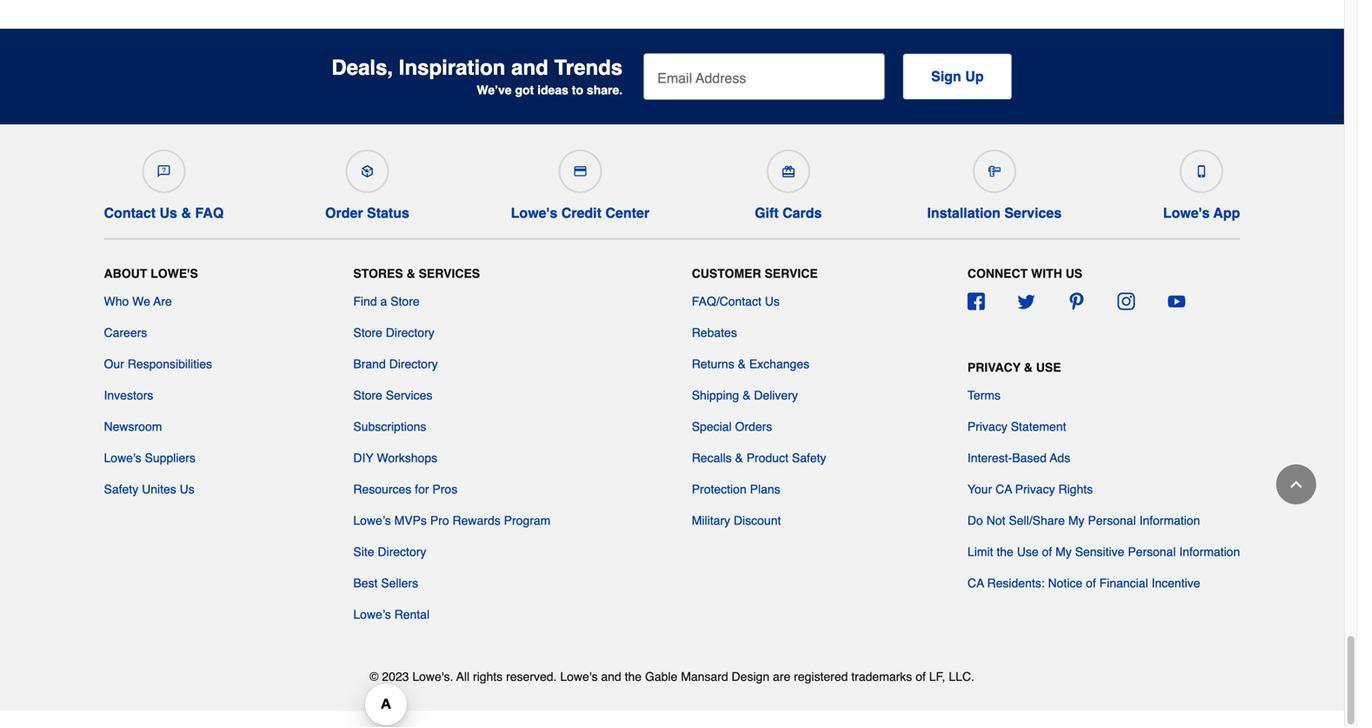 Task type: vqa. For each thing, say whether or not it's contained in the screenshot.
Your CA Privacy Rights link
yes



Task type: locate. For each thing, give the bounding box(es) containing it.
0 horizontal spatial us
[[160, 205, 177, 221]]

0 horizontal spatial ca
[[968, 576, 984, 590]]

0 vertical spatial my
[[1069, 513, 1085, 527]]

1 vertical spatial personal
[[1128, 545, 1176, 559]]

store inside store services link
[[353, 388, 383, 402]]

protection plans link
[[692, 480, 781, 498]]

lowe's down the best
[[353, 607, 391, 621]]

use inside 'link'
[[1017, 545, 1039, 559]]

lowe's credit center link
[[511, 143, 650, 221]]

privacy
[[968, 360, 1021, 374], [968, 419, 1008, 433], [1015, 482, 1055, 496]]

do
[[968, 513, 983, 527]]

inspiration
[[399, 56, 506, 80]]

we've
[[477, 83, 512, 97]]

0 vertical spatial ca
[[996, 482, 1012, 496]]

us right unites
[[180, 482, 195, 496]]

facebook image
[[968, 293, 985, 310]]

store right the a
[[391, 294, 420, 308]]

2 vertical spatial directory
[[378, 545, 426, 559]]

and
[[511, 56, 549, 80], [601, 670, 622, 683]]

2 horizontal spatial us
[[765, 294, 780, 308]]

1 vertical spatial store
[[353, 326, 383, 339]]

the right limit
[[997, 545, 1014, 559]]

program
[[504, 513, 551, 527]]

center
[[606, 205, 650, 221]]

our responsibilities
[[104, 357, 212, 371]]

0 horizontal spatial of
[[916, 670, 926, 683]]

store services link
[[353, 386, 433, 404]]

about lowe's
[[104, 266, 198, 280]]

privacy for privacy statement
[[968, 419, 1008, 433]]

us for contact
[[160, 205, 177, 221]]

0 vertical spatial directory
[[386, 326, 435, 339]]

share.
[[587, 83, 623, 97]]

information inside 'link'
[[1180, 545, 1241, 559]]

0 vertical spatial us
[[160, 205, 177, 221]]

directory
[[386, 326, 435, 339], [389, 357, 438, 371], [378, 545, 426, 559]]

lowe's up site
[[353, 513, 391, 527]]

and inside deals, inspiration and trends we've got ideas to share.
[[511, 56, 549, 80]]

1 lowe's from the top
[[353, 513, 391, 527]]

personal inside 'link'
[[1128, 545, 1176, 559]]

personal
[[1088, 513, 1136, 527], [1128, 545, 1176, 559]]

services up "find a store"
[[419, 266, 480, 280]]

store for directory
[[353, 326, 383, 339]]

& up statement
[[1024, 360, 1033, 374]]

0 vertical spatial store
[[391, 294, 420, 308]]

llc.
[[949, 670, 975, 683]]

lowe's suppliers link
[[104, 449, 196, 466]]

safety right product
[[792, 451, 827, 465]]

2 vertical spatial us
[[180, 482, 195, 496]]

rights
[[473, 670, 503, 683]]

and left gable
[[601, 670, 622, 683]]

of down "sell/share"
[[1042, 545, 1052, 559]]

privacy up terms link
[[968, 360, 1021, 374]]

recalls & product safety
[[692, 451, 827, 465]]

directory for brand directory
[[389, 357, 438, 371]]

services up connect with us
[[1005, 205, 1062, 221]]

with
[[1031, 266, 1063, 280]]

privacy up interest-
[[968, 419, 1008, 433]]

ca down limit
[[968, 576, 984, 590]]

ca
[[996, 482, 1012, 496], [968, 576, 984, 590]]

the left gable
[[625, 670, 642, 683]]

mobile image
[[1196, 165, 1208, 177]]

of for financial
[[1086, 576, 1096, 590]]

ideas
[[538, 83, 569, 97]]

2 vertical spatial of
[[916, 670, 926, 683]]

2 vertical spatial privacy
[[1015, 482, 1055, 496]]

& left faq
[[181, 205, 191, 221]]

contact
[[104, 205, 156, 221]]

us
[[160, 205, 177, 221], [765, 294, 780, 308], [180, 482, 195, 496]]

& left delivery
[[743, 388, 751, 402]]

0 vertical spatial the
[[997, 545, 1014, 559]]

& right stores
[[407, 266, 415, 280]]

1 vertical spatial ca
[[968, 576, 984, 590]]

lowe's for lowe's mvps pro rewards program
[[353, 513, 391, 527]]

pros
[[433, 482, 458, 496]]

1 horizontal spatial of
[[1042, 545, 1052, 559]]

©
[[370, 670, 379, 683]]

youtube image
[[1168, 293, 1186, 310]]

directory down store directory
[[389, 357, 438, 371]]

& for privacy & use
[[1024, 360, 1033, 374]]

credit card image
[[574, 165, 586, 177]]

of left lf,
[[916, 670, 926, 683]]

2 horizontal spatial of
[[1086, 576, 1096, 590]]

store for services
[[353, 388, 383, 402]]

status
[[367, 205, 410, 221]]

diy workshops link
[[353, 449, 438, 466]]

your ca privacy rights
[[968, 482, 1093, 496]]

directory up brand directory
[[386, 326, 435, 339]]

0 vertical spatial safety
[[792, 451, 827, 465]]

installation services
[[927, 205, 1062, 221]]

store inside store directory link
[[353, 326, 383, 339]]

personal up limit the use of my sensitive personal information 'link'
[[1088, 513, 1136, 527]]

my down the rights
[[1069, 513, 1085, 527]]

1 vertical spatial of
[[1086, 576, 1096, 590]]

0 vertical spatial of
[[1042, 545, 1052, 559]]

are
[[773, 670, 791, 683]]

lowe's left app
[[1164, 205, 1210, 221]]

order status
[[325, 205, 410, 221]]

privacy up "sell/share"
[[1015, 482, 1055, 496]]

2 vertical spatial store
[[353, 388, 383, 402]]

sign up form
[[644, 53, 1013, 100]]

pinterest image
[[1068, 293, 1085, 310]]

military
[[692, 513, 731, 527]]

of right notice
[[1086, 576, 1096, 590]]

financial
[[1100, 576, 1149, 590]]

1 vertical spatial and
[[601, 670, 622, 683]]

1 vertical spatial privacy
[[968, 419, 1008, 433]]

0 vertical spatial use
[[1036, 360, 1061, 374]]

we
[[132, 294, 150, 308]]

& right recalls
[[735, 451, 743, 465]]

services down brand directory
[[386, 388, 433, 402]]

us right "contact"
[[160, 205, 177, 221]]

incentive
[[1152, 576, 1201, 590]]

limit the use of my sensitive personal information
[[968, 545, 1241, 559]]

0 vertical spatial services
[[1005, 205, 1062, 221]]

1 vertical spatial information
[[1180, 545, 1241, 559]]

installation services link
[[927, 143, 1062, 221]]

lowe's left credit
[[511, 205, 558, 221]]

1 vertical spatial directory
[[389, 357, 438, 371]]

reserved.
[[506, 670, 557, 683]]

gable
[[645, 670, 678, 683]]

1 vertical spatial lowe's
[[353, 607, 391, 621]]

service
[[765, 266, 818, 280]]

0 vertical spatial and
[[511, 56, 549, 80]]

special orders
[[692, 419, 772, 433]]

ca right your
[[996, 482, 1012, 496]]

customer
[[692, 266, 761, 280]]

and up got
[[511, 56, 549, 80]]

lowe's app
[[1164, 205, 1241, 221]]

the
[[997, 545, 1014, 559], [625, 670, 642, 683]]

store down brand
[[353, 388, 383, 402]]

store up brand
[[353, 326, 383, 339]]

use for &
[[1036, 360, 1061, 374]]

1 vertical spatial the
[[625, 670, 642, 683]]

trends
[[554, 56, 623, 80]]

1 horizontal spatial ca
[[996, 482, 1012, 496]]

limit
[[968, 545, 994, 559]]

personal up incentive
[[1128, 545, 1176, 559]]

lowe's rental
[[353, 607, 430, 621]]

lowe's down 'newsroom'
[[104, 451, 141, 465]]

orders
[[735, 419, 772, 433]]

deals, inspiration and trends we've got ideas to share.
[[332, 56, 623, 97]]

1 horizontal spatial the
[[997, 545, 1014, 559]]

faq/contact us link
[[692, 293, 780, 310]]

1 horizontal spatial us
[[180, 482, 195, 496]]

customer care image
[[158, 165, 170, 177]]

military discount link
[[692, 512, 781, 529]]

0 vertical spatial personal
[[1088, 513, 1136, 527]]

based
[[1013, 451, 1047, 465]]

find a store
[[353, 294, 420, 308]]

1 vertical spatial my
[[1056, 545, 1072, 559]]

store directory
[[353, 326, 435, 339]]

lowe's for lowe's credit center
[[511, 205, 558, 221]]

lowe's for lowe's app
[[1164, 205, 1210, 221]]

1 vertical spatial safety
[[104, 482, 138, 496]]

use up statement
[[1036, 360, 1061, 374]]

us down customer service
[[765, 294, 780, 308]]

of inside 'link'
[[1042, 545, 1052, 559]]

1 vertical spatial use
[[1017, 545, 1039, 559]]

of inside "link"
[[1086, 576, 1096, 590]]

customer service
[[692, 266, 818, 280]]

gift cards
[[755, 205, 822, 221]]

site directory
[[353, 545, 426, 559]]

lowe's
[[353, 513, 391, 527], [353, 607, 391, 621]]

services for installation services
[[1005, 205, 1062, 221]]

faq/contact us
[[692, 294, 780, 308]]

2 lowe's from the top
[[353, 607, 391, 621]]

information
[[1140, 513, 1201, 527], [1180, 545, 1241, 559]]

resources for pros
[[353, 482, 458, 496]]

stores & services
[[353, 266, 480, 280]]

site
[[353, 545, 374, 559]]

1 vertical spatial us
[[765, 294, 780, 308]]

pickup image
[[361, 165, 373, 177]]

0 horizontal spatial safety
[[104, 482, 138, 496]]

my
[[1069, 513, 1085, 527], [1056, 545, 1072, 559]]

directory up sellers
[[378, 545, 426, 559]]

use down "sell/share"
[[1017, 545, 1039, 559]]

privacy statement
[[968, 419, 1067, 433]]

2 vertical spatial services
[[386, 388, 433, 402]]

use
[[1036, 360, 1061, 374], [1017, 545, 1039, 559]]

0 horizontal spatial and
[[511, 56, 549, 80]]

0 vertical spatial privacy
[[968, 360, 1021, 374]]

not
[[987, 513, 1006, 527]]

safety left unites
[[104, 482, 138, 496]]

got
[[515, 83, 534, 97]]

& inside 'link'
[[743, 388, 751, 402]]

& right returns at the right of the page
[[738, 357, 746, 371]]

ca residents: notice of financial incentive link
[[968, 574, 1201, 592]]

0 vertical spatial lowe's
[[353, 513, 391, 527]]

pro
[[430, 513, 449, 527]]

my up notice
[[1056, 545, 1072, 559]]

ca inside "link"
[[968, 576, 984, 590]]



Task type: describe. For each thing, give the bounding box(es) containing it.
discount
[[734, 513, 781, 527]]

lowe's mvps pro rewards program
[[353, 513, 551, 527]]

military discount
[[692, 513, 781, 527]]

use for the
[[1017, 545, 1039, 559]]

exchanges
[[749, 357, 810, 371]]

returns & exchanges
[[692, 357, 810, 371]]

find
[[353, 294, 377, 308]]

lowe's rental link
[[353, 606, 430, 623]]

lf,
[[929, 670, 946, 683]]

are
[[153, 294, 172, 308]]

contact us & faq
[[104, 205, 224, 221]]

& for returns & exchanges
[[738, 357, 746, 371]]

brand directory
[[353, 357, 438, 371]]

terms
[[968, 388, 1001, 402]]

lowe's mvps pro rewards program link
[[353, 512, 551, 529]]

lowe's.
[[413, 670, 453, 683]]

order status link
[[325, 143, 410, 221]]

store inside find a store link
[[391, 294, 420, 308]]

1 horizontal spatial and
[[601, 670, 622, 683]]

diy workshops
[[353, 451, 438, 465]]

directory for site directory
[[378, 545, 426, 559]]

notice
[[1048, 576, 1083, 590]]

sign up button
[[903, 53, 1013, 100]]

ads
[[1050, 451, 1071, 465]]

directory for store directory
[[386, 326, 435, 339]]

of for my
[[1042, 545, 1052, 559]]

unites
[[142, 482, 176, 496]]

instagram image
[[1118, 293, 1136, 310]]

special orders link
[[692, 418, 772, 435]]

dimensions image
[[989, 165, 1001, 177]]

safety unites us
[[104, 482, 195, 496]]

recalls & product safety link
[[692, 449, 827, 466]]

plans
[[750, 482, 781, 496]]

find a store link
[[353, 293, 420, 310]]

suppliers
[[145, 451, 196, 465]]

investors
[[104, 388, 153, 402]]

all
[[456, 670, 470, 683]]

terms link
[[968, 386, 1001, 404]]

limit the use of my sensitive personal information link
[[968, 543, 1241, 560]]

Email Address email field
[[644, 53, 885, 100]]

rebates
[[692, 326, 737, 339]]

privacy for privacy & use
[[968, 360, 1021, 374]]

resources
[[353, 482, 412, 496]]

who we are
[[104, 294, 172, 308]]

deals,
[[332, 56, 393, 80]]

rights
[[1059, 482, 1093, 496]]

responsibilities
[[128, 357, 212, 371]]

0 horizontal spatial the
[[625, 670, 642, 683]]

gift
[[755, 205, 779, 221]]

store services
[[353, 388, 433, 402]]

the inside 'link'
[[997, 545, 1014, 559]]

gift cards link
[[751, 143, 826, 221]]

newsroom
[[104, 419, 162, 433]]

best sellers
[[353, 576, 418, 590]]

sellers
[[381, 576, 418, 590]]

lowe's right reserved.
[[560, 670, 598, 683]]

chevron up image
[[1288, 476, 1305, 493]]

interest-based ads
[[968, 451, 1071, 465]]

app
[[1214, 205, 1241, 221]]

scroll to top element
[[1277, 464, 1317, 504]]

your
[[968, 482, 992, 496]]

for
[[415, 482, 429, 496]]

rebates link
[[692, 324, 737, 341]]

subscriptions
[[353, 419, 426, 433]]

your ca privacy rights link
[[968, 480, 1093, 498]]

lowe's suppliers
[[104, 451, 196, 465]]

lowe's for lowe's rental
[[353, 607, 391, 621]]

stores
[[353, 266, 403, 280]]

mansard
[[681, 670, 728, 683]]

up
[[966, 68, 984, 84]]

& for recalls & product safety
[[735, 451, 743, 465]]

& for shipping & delivery
[[743, 388, 751, 402]]

my inside 'link'
[[1056, 545, 1072, 559]]

sign
[[932, 68, 962, 84]]

0 vertical spatial information
[[1140, 513, 1201, 527]]

& for stores & services
[[407, 266, 415, 280]]

contact us & faq link
[[104, 143, 224, 221]]

workshops
[[377, 451, 438, 465]]

to
[[572, 83, 584, 97]]

© 2023 lowe's. all rights reserved. lowe's and the gable mansard design are registered trademarks of lf, llc.
[[370, 670, 975, 683]]

do not sell/share my personal information link
[[968, 512, 1201, 529]]

protection
[[692, 482, 747, 496]]

returns
[[692, 357, 735, 371]]

faq/contact
[[692, 294, 762, 308]]

connect with us
[[968, 266, 1083, 280]]

best sellers link
[[353, 574, 418, 592]]

us for faq/contact
[[765, 294, 780, 308]]

twitter image
[[1018, 293, 1035, 310]]

newsroom link
[[104, 418, 162, 435]]

services for store services
[[386, 388, 433, 402]]

trademarks
[[852, 670, 913, 683]]

privacy & use
[[968, 360, 1061, 374]]

store directory link
[[353, 324, 435, 341]]

lowe's for lowe's suppliers
[[104, 451, 141, 465]]

1 horizontal spatial safety
[[792, 451, 827, 465]]

mvps
[[394, 513, 427, 527]]

interest-
[[968, 451, 1013, 465]]

a
[[380, 294, 387, 308]]

1 vertical spatial services
[[419, 266, 480, 280]]

sell/share
[[1009, 513, 1065, 527]]

design
[[732, 670, 770, 683]]

about
[[104, 266, 147, 280]]

site directory link
[[353, 543, 426, 560]]

gift card image
[[782, 165, 795, 177]]

diy
[[353, 451, 374, 465]]

lowe's up are
[[151, 266, 198, 280]]

cards
[[783, 205, 822, 221]]



